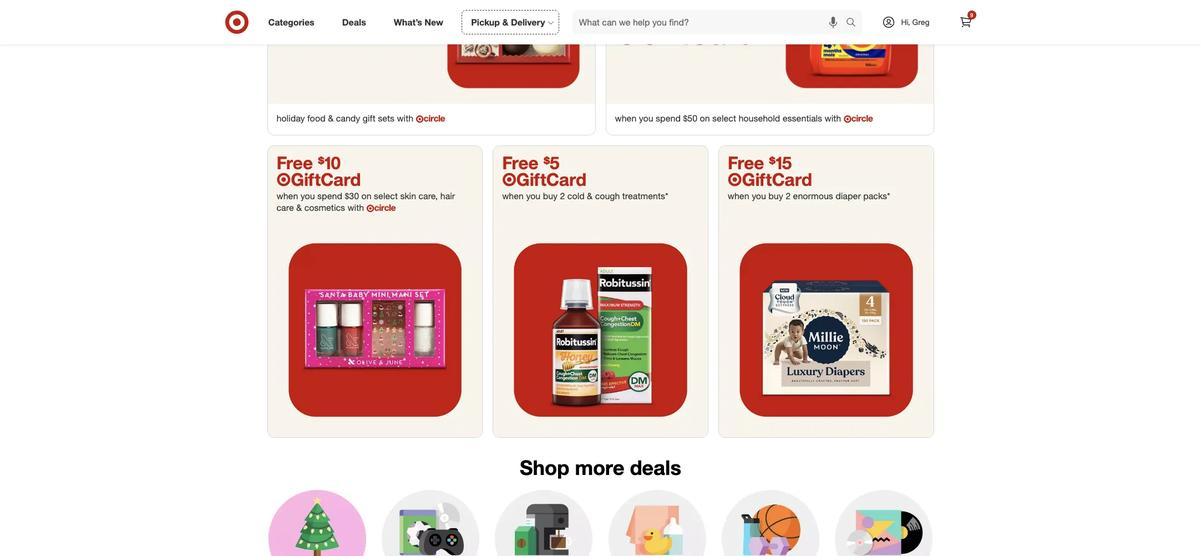 Task type: locate. For each thing, give the bounding box(es) containing it.
0 vertical spatial select
[[713, 113, 737, 124]]

buy inside free $5 ¬giftcard when you buy 2 cold & cough treatments*
[[543, 190, 558, 201]]

you left enormous
[[752, 190, 766, 201]]

2 horizontal spatial circle
[[852, 113, 873, 124]]

1 vertical spatial spend
[[318, 190, 342, 201]]

select for $10
[[374, 190, 398, 201]]

& right 'pickup' on the left top of the page
[[503, 16, 509, 28]]

on for ¬giftcard
[[700, 113, 710, 124]]

2 left enormous
[[786, 190, 791, 201]]

1 free from the left
[[277, 152, 313, 173]]

diaper
[[836, 190, 861, 201]]

0 vertical spatial spend
[[656, 113, 681, 124]]

1 horizontal spatial free
[[502, 152, 539, 173]]

essentials
[[783, 113, 823, 124]]

on right $50
[[700, 113, 710, 124]]

select inside "when you spend $30 on select skin care, hair care & cosmetics with"
[[374, 190, 398, 201]]

1 vertical spatial select
[[374, 190, 398, 201]]

free left $15
[[728, 152, 765, 173]]

0 horizontal spatial with
[[348, 202, 364, 213]]

on
[[700, 113, 710, 124], [362, 190, 372, 201]]

skin
[[400, 190, 416, 201]]

spend up cosmetics
[[318, 190, 342, 201]]

circle
[[424, 113, 445, 124], [852, 113, 873, 124], [374, 202, 396, 213]]

food
[[308, 113, 326, 124]]

buy down $15
[[769, 190, 784, 201]]

free inside free $5 ¬giftcard when you buy 2 cold & cough treatments*
[[502, 152, 539, 173]]

$5
[[544, 152, 560, 173]]

household
[[739, 113, 781, 124]]

pickup
[[471, 16, 500, 28]]

care,
[[419, 190, 438, 201]]

search
[[841, 18, 868, 29]]

on right $30
[[362, 190, 372, 201]]

when
[[615, 113, 637, 124], [277, 190, 298, 201], [502, 190, 524, 201], [728, 190, 750, 201]]

2 inside free $5 ¬giftcard when you buy 2 cold & cough treatments*
[[560, 190, 565, 201]]

1 horizontal spatial buy
[[769, 190, 784, 201]]

& right cold on the left of page
[[587, 190, 593, 201]]

with right essentials
[[825, 113, 842, 124]]

you inside free $5 ¬giftcard when you buy 2 cold & cough treatments*
[[526, 190, 541, 201]]

2 horizontal spatial free
[[728, 152, 765, 173]]

free for free $15 ¬giftcard when you buy 2 enormous diaper packs*
[[728, 152, 765, 173]]

0 horizontal spatial 2
[[560, 190, 565, 201]]

care
[[277, 202, 294, 213]]

select right $50
[[713, 113, 737, 124]]

you inside free $15 ¬giftcard when you buy 2 enormous diaper packs*
[[752, 190, 766, 201]]

3 free from the left
[[728, 152, 765, 173]]

buy inside free $15 ¬giftcard when you buy 2 enormous diaper packs*
[[769, 190, 784, 201]]

on inside "when you spend $30 on select skin care, hair care & cosmetics with"
[[362, 190, 372, 201]]

&
[[503, 16, 509, 28], [328, 113, 334, 124], [587, 190, 593, 201], [296, 202, 302, 213]]

select left skin
[[374, 190, 398, 201]]

holiday food & candy gift sets with
[[277, 113, 416, 124]]

holiday
[[277, 113, 305, 124]]

spend inside "when you spend $30 on select skin care, hair care & cosmetics with"
[[318, 190, 342, 201]]

9 link
[[954, 10, 978, 34]]

free left $5
[[502, 152, 539, 173]]

1 horizontal spatial circle
[[424, 113, 445, 124]]

buy left cold on the left of page
[[543, 190, 558, 201]]

1 buy from the left
[[543, 190, 558, 201]]

spend
[[656, 113, 681, 124], [318, 190, 342, 201]]

1 horizontal spatial 2
[[786, 190, 791, 201]]

select for ¬giftcard
[[713, 113, 737, 124]]

0 vertical spatial on
[[700, 113, 710, 124]]

free for free $5 ¬giftcard when you buy 2 cold & cough treatments*
[[502, 152, 539, 173]]

sets
[[378, 113, 395, 124]]

$10
[[318, 152, 341, 173]]

0 horizontal spatial free
[[277, 152, 313, 173]]

0 horizontal spatial on
[[362, 190, 372, 201]]

shop
[[520, 455, 570, 480]]

¬giftcard inside free $5 ¬giftcard when you buy 2 cold & cough treatments*
[[502, 169, 587, 190]]

0 horizontal spatial select
[[374, 190, 398, 201]]

1 horizontal spatial select
[[713, 113, 737, 124]]

¬giftcard for free $10 ¬giftcard
[[277, 169, 361, 190]]

$30
[[345, 190, 359, 201]]

buy for $15
[[769, 190, 784, 201]]

with right sets
[[397, 113, 414, 124]]

2 free from the left
[[502, 152, 539, 173]]

¬giftcard
[[615, 16, 756, 51], [277, 169, 361, 190], [502, 169, 587, 190], [728, 169, 813, 190]]

1 horizontal spatial spend
[[656, 113, 681, 124]]

2 left cold on the left of page
[[560, 190, 565, 201]]

free left $10
[[277, 152, 313, 173]]

what's
[[394, 16, 422, 28]]

0 horizontal spatial buy
[[543, 190, 558, 201]]

categories
[[268, 16, 315, 28]]

hi,
[[902, 17, 911, 27]]

when inside "when you spend $30 on select skin care, hair care & cosmetics with"
[[277, 190, 298, 201]]

0 horizontal spatial circle
[[374, 202, 396, 213]]

you
[[639, 113, 654, 124], [301, 190, 315, 201], [526, 190, 541, 201], [752, 190, 766, 201]]

cough
[[595, 190, 620, 201]]

candy
[[336, 113, 360, 124]]

2 buy from the left
[[769, 190, 784, 201]]

select
[[713, 113, 737, 124], [374, 190, 398, 201]]

2 inside free $15 ¬giftcard when you buy 2 enormous diaper packs*
[[786, 190, 791, 201]]

free $5 ¬giftcard when you buy 2 cold & cough treatments*
[[502, 152, 669, 201]]

& right care
[[296, 202, 302, 213]]

you left cold on the left of page
[[526, 190, 541, 201]]

when inside free $15 ¬giftcard when you buy 2 enormous diaper packs*
[[728, 190, 750, 201]]

free inside free $15 ¬giftcard when you buy 2 enormous diaper packs*
[[728, 152, 765, 173]]

circle for $10
[[374, 202, 396, 213]]

you left $50
[[639, 113, 654, 124]]

¬giftcard inside free $15 ¬giftcard when you buy 2 enormous diaper packs*
[[728, 169, 813, 190]]

cosmetics
[[305, 202, 345, 213]]

free
[[277, 152, 313, 173], [502, 152, 539, 173], [728, 152, 765, 173]]

spend left $50
[[656, 113, 681, 124]]

2 2 from the left
[[786, 190, 791, 201]]

2
[[560, 190, 565, 201], [786, 190, 791, 201]]

1 vertical spatial on
[[362, 190, 372, 201]]

with inside "when you spend $30 on select skin care, hair care & cosmetics with"
[[348, 202, 364, 213]]

0 horizontal spatial spend
[[318, 190, 342, 201]]

you up cosmetics
[[301, 190, 315, 201]]

free inside free $10 ¬giftcard
[[277, 152, 313, 173]]

buy
[[543, 190, 558, 201], [769, 190, 784, 201]]

with down $30
[[348, 202, 364, 213]]

1 2 from the left
[[560, 190, 565, 201]]

¬giftcard for free $5 ¬giftcard when you buy 2 cold & cough treatments*
[[502, 169, 587, 190]]

with
[[397, 113, 414, 124], [825, 113, 842, 124], [348, 202, 364, 213]]

you inside "when you spend $30 on select skin care, hair care & cosmetics with"
[[301, 190, 315, 201]]

1 horizontal spatial on
[[700, 113, 710, 124]]

gift
[[363, 113, 376, 124]]



Task type: describe. For each thing, give the bounding box(es) containing it.
hi, greg
[[902, 17, 930, 27]]

what's new
[[394, 16, 444, 28]]

deals link
[[333, 10, 380, 34]]

spend for ¬giftcard
[[656, 113, 681, 124]]

what's new link
[[385, 10, 457, 34]]

1 horizontal spatial with
[[397, 113, 414, 124]]

shop more deals
[[520, 455, 682, 480]]

greg
[[913, 17, 930, 27]]

on for $10
[[362, 190, 372, 201]]

$50
[[684, 113, 698, 124]]

free $15 ¬giftcard when you buy 2 enormous diaper packs*
[[728, 152, 891, 201]]

cold
[[568, 190, 585, 201]]

2 for $15
[[786, 190, 791, 201]]

What can we help you find? suggestions appear below search field
[[573, 10, 849, 34]]

circle for ¬giftcard
[[852, 113, 873, 124]]

free for free $10 ¬giftcard
[[277, 152, 313, 173]]

more
[[575, 455, 625, 480]]

when you spend $50 on select household essentials with
[[615, 113, 844, 124]]

2 horizontal spatial with
[[825, 113, 842, 124]]

spend for $10
[[318, 190, 342, 201]]

pickup & delivery
[[471, 16, 545, 28]]

deals
[[630, 455, 682, 480]]

$15
[[769, 152, 792, 173]]

treatments*
[[623, 190, 669, 201]]

packs*
[[864, 190, 891, 201]]

when inside free $5 ¬giftcard when you buy 2 cold & cough treatments*
[[502, 190, 524, 201]]

2 for $5
[[560, 190, 565, 201]]

& inside free $5 ¬giftcard when you buy 2 cold & cough treatments*
[[587, 190, 593, 201]]

& right food
[[328, 113, 334, 124]]

deals
[[342, 16, 366, 28]]

9
[[971, 12, 974, 18]]

search button
[[841, 10, 868, 37]]

buy for $5
[[543, 190, 558, 201]]

new
[[425, 16, 444, 28]]

when you spend $30 on select skin care, hair care & cosmetics with
[[277, 190, 455, 213]]

hair
[[441, 190, 455, 201]]

pickup & delivery link
[[462, 10, 559, 34]]

& inside "when you spend $30 on select skin care, hair care & cosmetics with"
[[296, 202, 302, 213]]

delivery
[[511, 16, 545, 28]]

enormous
[[793, 190, 834, 201]]

categories link
[[259, 10, 328, 34]]

¬giftcard for free $15 ¬giftcard when you buy 2 enormous diaper packs*
[[728, 169, 813, 190]]

free $10 ¬giftcard
[[277, 152, 361, 190]]



Task type: vqa. For each thing, say whether or not it's contained in the screenshot.
Buy
yes



